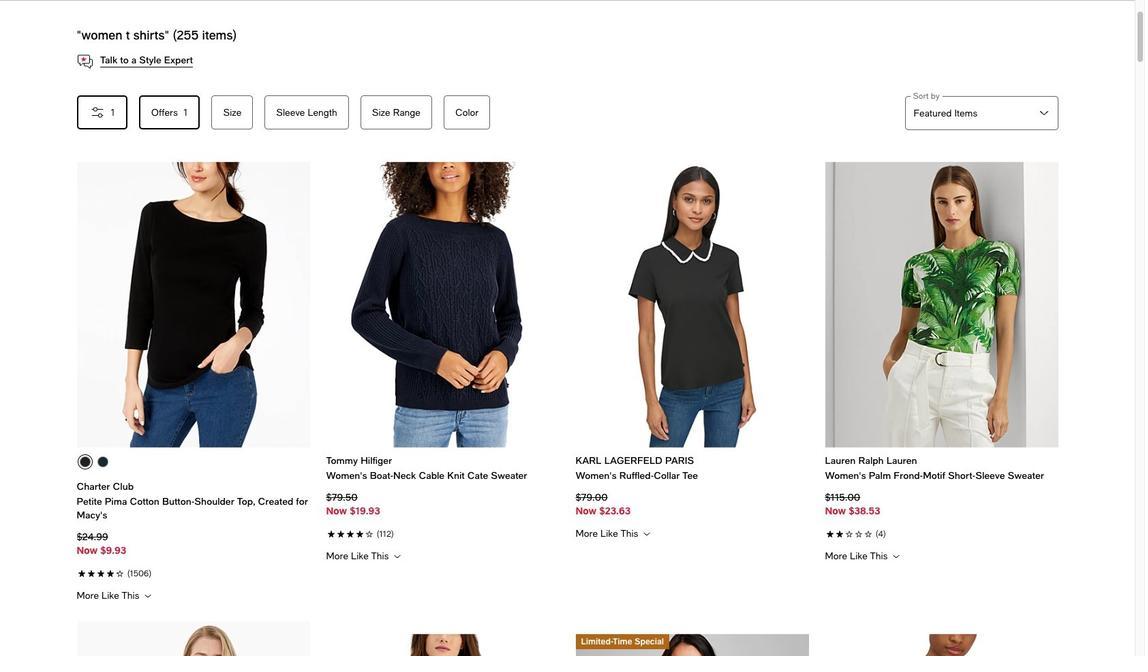 Task type: locate. For each thing, give the bounding box(es) containing it.
4.2915 out of 5 rating with 1506 reviews image
[[77, 566, 310, 580]]

status
[[77, 27, 237, 42]]

women's ruffled-collar tee group
[[576, 162, 809, 540]]

women's palm frond-motif short-sleeve sweater group
[[826, 162, 1059, 563]]

petite pima cotton button-shoulder top, created for macy's group
[[77, 162, 310, 602]]



Task type: describe. For each thing, give the bounding box(es) containing it.
2 out of 5 rating with 4 reviews image
[[826, 527, 1059, 541]]

color swatch intrepid blue element
[[98, 457, 108, 468]]

women's boat-neck cable knit cate sweater group
[[326, 162, 560, 563]]

color swatch deep black element
[[80, 457, 91, 468]]

4.2768 out of 5 rating with 112 reviews image
[[326, 527, 560, 541]]



Task type: vqa. For each thing, say whether or not it's contained in the screenshot.
Next icon
no



